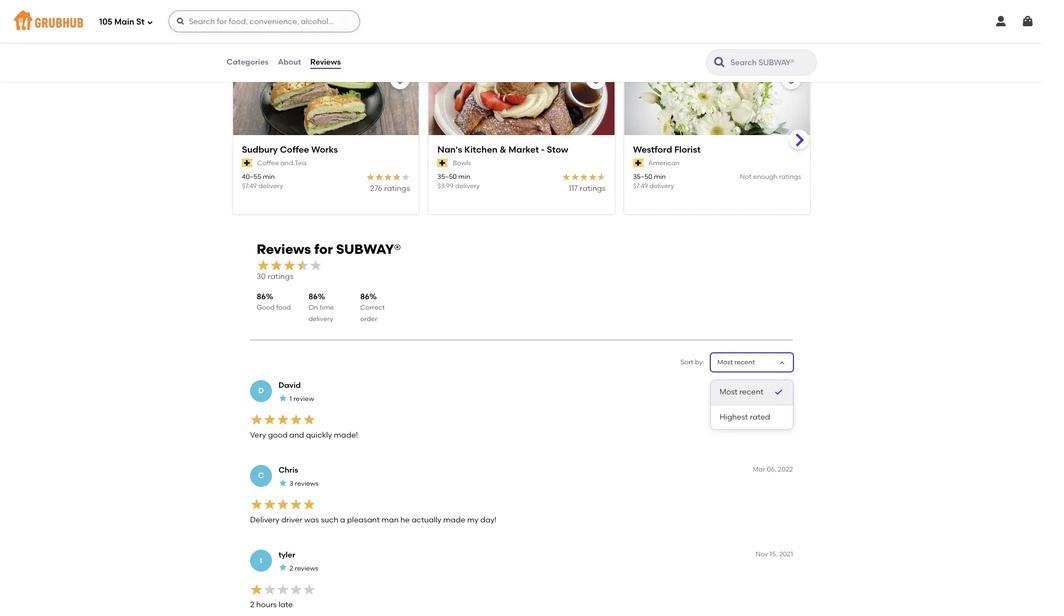 Task type: describe. For each thing, give the bounding box(es) containing it.
30
[[257, 272, 266, 282]]

highest
[[720, 413, 748, 422]]

search icon image
[[713, 56, 727, 69]]

tyler
[[279, 551, 295, 560]]

save this restaurant image for westford florist
[[785, 73, 798, 86]]

1
[[290, 395, 292, 403]]

delivery for westford
[[650, 183, 674, 190]]

late
[[279, 600, 293, 610]]

86 for 86 on time delivery
[[309, 292, 318, 302]]

sudbury coffee works link
[[242, 144, 410, 156]]

ratings right enough
[[779, 173, 802, 181]]

2022 for very good and quickly made!
[[778, 381, 793, 389]]

sponsored
[[233, 36, 294, 50]]

delivery for sudbury
[[259, 183, 283, 190]]

14,
[[769, 381, 777, 389]]

delivery driver was such a pleasant man he actually made my day!
[[250, 516, 497, 525]]

86 for 86 correct order
[[360, 292, 370, 302]]

3 reviews
[[290, 480, 319, 488]]

delivery
[[250, 516, 280, 525]]

rated
[[750, 413, 770, 422]]

enough
[[753, 173, 778, 181]]

1 vertical spatial coffee
[[257, 159, 279, 167]]

most inside sort by: field
[[718, 359, 733, 366]]

most recent option
[[711, 381, 793, 406]]

my
[[467, 516, 479, 525]]

Search for food, convenience, alcohol... search field
[[169, 10, 360, 32]]

sponsored restaurants in your area
[[233, 36, 434, 50]]

westford florist logo image
[[625, 63, 810, 155]]

main
[[114, 17, 134, 27]]

2022 for delivery driver was such a pleasant man he actually made my day!
[[778, 466, 793, 474]]

for
[[314, 242, 333, 257]]

reviews for reviews
[[310, 57, 341, 67]]

15,
[[770, 551, 778, 559]]

delivery for nan's
[[455, 183, 480, 190]]

coffee and tea
[[257, 159, 306, 167]]

very
[[250, 431, 266, 440]]

review
[[294, 395, 314, 403]]

nan's kitchen & market - stow
[[438, 145, 569, 155]]

0 vertical spatial most recent
[[718, 359, 755, 366]]

40–55 min $7.49 delivery
[[242, 173, 283, 190]]

correct
[[360, 304, 385, 312]]

sort
[[681, 359, 694, 366]]

nan's kitchen & market - stow link
[[438, 144, 606, 156]]

Search SUBWAY® search field
[[730, 57, 814, 68]]

reviews for chris
[[295, 480, 319, 488]]

2021
[[780, 551, 793, 559]]

by:
[[695, 359, 705, 366]]

he
[[401, 516, 410, 525]]

c
[[258, 471, 264, 481]]

time
[[320, 304, 334, 312]]

30 ratings
[[257, 272, 294, 282]]

reviews button
[[310, 43, 342, 82]]

westford florist
[[633, 145, 701, 155]]

most recent inside option
[[720, 388, 764, 397]]

hours
[[256, 600, 277, 610]]

min for westford
[[654, 173, 666, 181]]

nan's kitchen & market - stow logo image
[[429, 63, 615, 155]]

quickly
[[306, 431, 332, 440]]

nov
[[756, 551, 769, 559]]

3 save this restaurant image from the left
[[981, 73, 994, 86]]

sudbury
[[242, 145, 278, 155]]

t
[[260, 556, 263, 566]]

35–50 for nan's
[[438, 173, 457, 181]]

subscription pass image
[[438, 159, 449, 168]]

1 vertical spatial and
[[290, 431, 304, 440]]

save this restaurant button for sudbury coffee works
[[391, 70, 410, 89]]

check icon image
[[774, 387, 785, 398]]

made
[[444, 516, 466, 525]]

area
[[408, 36, 434, 50]]

sudbury coffee works logo image
[[233, 63, 419, 155]]

1 review
[[290, 395, 314, 403]]

ratings for 30 ratings
[[268, 272, 294, 282]]

highest rated
[[720, 413, 770, 422]]

3
[[290, 480, 293, 488]]

save this restaurant image
[[589, 73, 603, 86]]

not
[[740, 173, 752, 181]]

delivery inside 86 on time delivery
[[309, 315, 333, 323]]

about
[[278, 57, 301, 67]]

2 hours late
[[250, 600, 293, 610]]

tea
[[295, 159, 306, 167]]

ratings for 117 ratings
[[580, 184, 606, 193]]

st
[[136, 17, 145, 27]]

105
[[99, 17, 112, 27]]

reviews for tyler
[[295, 565, 319, 573]]

good
[[257, 304, 275, 312]]

kitchen
[[465, 145, 498, 155]]

117
[[569, 184, 578, 193]]

day!
[[481, 516, 497, 525]]

d
[[258, 387, 264, 396]]

35–50 min $7.49 delivery
[[633, 173, 674, 190]]

recent inside option
[[740, 388, 764, 397]]

0 vertical spatial coffee
[[280, 145, 309, 155]]

35–50 for westford
[[633, 173, 653, 181]]

2 for 2 reviews
[[290, 565, 293, 573]]

actually
[[412, 516, 442, 525]]

subscription pass image for westford
[[633, 159, 644, 168]]

reviews for reviews for subway®
[[257, 242, 311, 257]]

min for sudbury
[[263, 173, 275, 181]]

main navigation navigation
[[0, 0, 1044, 43]]

ratings for 276 ratings
[[384, 184, 410, 193]]

sudbury coffee works
[[242, 145, 338, 155]]

star icon image for chris
[[279, 479, 287, 488]]

Sort by: field
[[718, 358, 755, 368]]



Task type: locate. For each thing, give the bounding box(es) containing it.
1 horizontal spatial coffee
[[280, 145, 309, 155]]

1 horizontal spatial 35–50
[[633, 173, 653, 181]]

86 inside 86 on time delivery
[[309, 292, 318, 302]]

86 up correct
[[360, 292, 370, 302]]

ratings right 30
[[268, 272, 294, 282]]

1 subscription pass image from the left
[[242, 159, 253, 168]]

2 save this restaurant image from the left
[[785, 73, 798, 86]]

restaurants
[[297, 36, 364, 50]]

$7.49 inside 40–55 min $7.49 delivery
[[242, 183, 257, 190]]

recent left 14,
[[740, 388, 764, 397]]

0 vertical spatial reviews
[[295, 480, 319, 488]]

ratings right 276 at left
[[384, 184, 410, 193]]

delivery down 'american'
[[650, 183, 674, 190]]

117 ratings
[[569, 184, 606, 193]]

save this restaurant image for sudbury coffee works
[[394, 73, 407, 86]]

1 35–50 from the left
[[438, 173, 457, 181]]

$7.49 down 40–55
[[242, 183, 257, 190]]

works
[[311, 145, 338, 155]]

recent up "most recent" option
[[735, 359, 755, 366]]

2 star icon image from the top
[[279, 479, 287, 488]]

nov 15, 2021
[[756, 551, 793, 559]]

save this restaurant button for nan's kitchen & market - stow
[[586, 70, 606, 89]]

min inside 40–55 min $7.49 delivery
[[263, 173, 275, 181]]

most inside option
[[720, 388, 738, 397]]

2 horizontal spatial 86
[[360, 292, 370, 302]]

your
[[380, 36, 405, 50]]

recent inside sort by: field
[[735, 359, 755, 366]]

0 horizontal spatial subscription pass image
[[242, 159, 253, 168]]

min right 40–55
[[263, 173, 275, 181]]

1 horizontal spatial min
[[459, 173, 470, 181]]

food
[[276, 304, 291, 312]]

0 vertical spatial 2
[[290, 565, 293, 573]]

0 horizontal spatial coffee
[[257, 159, 279, 167]]

$7.49 for sudbury coffee works
[[242, 183, 257, 190]]

2022
[[778, 381, 793, 389], [778, 466, 793, 474]]

coffee down sudbury
[[257, 159, 279, 167]]

most
[[718, 359, 733, 366], [720, 388, 738, 397]]

86 inside 86 good food
[[257, 292, 266, 302]]

3 save this restaurant button from the left
[[782, 70, 802, 89]]

2
[[290, 565, 293, 573], [250, 600, 254, 610]]

2 down tyler
[[290, 565, 293, 573]]

ratings right 117
[[580, 184, 606, 193]]

0 horizontal spatial $7.49
[[242, 183, 257, 190]]

star icon image for david
[[279, 394, 287, 403]]

86 good food
[[257, 292, 291, 312]]

1 86 from the left
[[257, 292, 266, 302]]

save this restaurant button
[[391, 70, 410, 89], [586, 70, 606, 89], [782, 70, 802, 89], [977, 70, 997, 89]]

$3.99
[[438, 183, 454, 190]]

categories
[[227, 57, 269, 67]]

4 save this restaurant button from the left
[[977, 70, 997, 89]]

min
[[263, 173, 275, 181], [459, 173, 470, 181], [654, 173, 666, 181]]

very good and quickly made!
[[250, 431, 358, 440]]

bowls
[[453, 159, 471, 167]]

star icon image left 1
[[279, 394, 287, 403]]

1 horizontal spatial $7.49
[[633, 183, 648, 190]]

jul 14, 2022
[[758, 381, 793, 389]]

chris
[[279, 466, 298, 475]]

market
[[509, 145, 539, 155]]

most recent up "most recent" option
[[718, 359, 755, 366]]

david
[[279, 381, 301, 391]]

$7.49 down westford
[[633, 183, 648, 190]]

2022 right 14,
[[778, 381, 793, 389]]

1 vertical spatial recent
[[740, 388, 764, 397]]

86 correct order
[[360, 292, 385, 323]]

105 main st
[[99, 17, 145, 27]]

pleasant
[[347, 516, 380, 525]]

westford
[[633, 145, 673, 155]]

about button
[[277, 43, 302, 82]]

american
[[649, 159, 680, 167]]

35–50 min $3.99 delivery
[[438, 173, 480, 190]]

westford florist link
[[633, 144, 802, 156]]

most up highest
[[720, 388, 738, 397]]

0 vertical spatial recent
[[735, 359, 755, 366]]

in
[[366, 36, 377, 50]]

driver
[[281, 516, 303, 525]]

reviews down tyler
[[295, 565, 319, 573]]

-
[[541, 145, 545, 155]]

1 vertical spatial 2022
[[778, 466, 793, 474]]

delivery down 40–55
[[259, 183, 283, 190]]

min inside 35–50 min $7.49 delivery
[[654, 173, 666, 181]]

276 ratings
[[370, 184, 410, 193]]

reviews right 3
[[295, 480, 319, 488]]

$7.49 for westford florist
[[633, 183, 648, 190]]

1 horizontal spatial save this restaurant image
[[785, 73, 798, 86]]

jul
[[758, 381, 767, 389]]

86 inside the 86 correct order
[[360, 292, 370, 302]]

and
[[281, 159, 293, 167], [290, 431, 304, 440]]

delivery inside 35–50 min $7.49 delivery
[[650, 183, 674, 190]]

min for nan's
[[459, 173, 470, 181]]

categories button
[[226, 43, 269, 82]]

subscription pass image up 40–55
[[242, 159, 253, 168]]

2 reviews from the top
[[295, 565, 319, 573]]

3 min from the left
[[654, 173, 666, 181]]

0 horizontal spatial 35–50
[[438, 173, 457, 181]]

min down bowls
[[459, 173, 470, 181]]

1 vertical spatial star icon image
[[279, 479, 287, 488]]

0 horizontal spatial 86
[[257, 292, 266, 302]]

35–50 inside '35–50 min $3.99 delivery'
[[438, 173, 457, 181]]

0 vertical spatial star icon image
[[279, 394, 287, 403]]

stow
[[547, 145, 569, 155]]

1 vertical spatial reviews
[[295, 565, 319, 573]]

star icon image
[[279, 394, 287, 403], [279, 479, 287, 488], [279, 564, 287, 572]]

1 $7.49 from the left
[[242, 183, 257, 190]]

subscription pass image for sudbury
[[242, 159, 253, 168]]

0 horizontal spatial 2
[[250, 600, 254, 610]]

276
[[370, 184, 383, 193]]

coffee up tea
[[280, 145, 309, 155]]

$7.49 inside 35–50 min $7.49 delivery
[[633, 183, 648, 190]]

0 vertical spatial 2022
[[778, 381, 793, 389]]

1 2022 from the top
[[778, 381, 793, 389]]

florist
[[675, 145, 701, 155]]

star icon image down tyler
[[279, 564, 287, 572]]

1 vertical spatial reviews
[[257, 242, 311, 257]]

1 reviews from the top
[[295, 480, 319, 488]]

1 star icon image from the top
[[279, 394, 287, 403]]

86 on time delivery
[[309, 292, 334, 323]]

0 vertical spatial reviews
[[310, 57, 341, 67]]

reviews inside button
[[310, 57, 341, 67]]

0 horizontal spatial min
[[263, 173, 275, 181]]

&
[[500, 145, 507, 155]]

most recent up highest rated
[[720, 388, 764, 397]]

1 vertical spatial most
[[720, 388, 738, 397]]

delivery inside '35–50 min $3.99 delivery'
[[455, 183, 480, 190]]

86 up good
[[257, 292, 266, 302]]

svg image
[[995, 15, 1008, 28], [1022, 15, 1035, 28], [176, 17, 185, 26], [147, 19, 153, 25]]

2 horizontal spatial min
[[654, 173, 666, 181]]

$7.49
[[242, 183, 257, 190], [633, 183, 648, 190]]

not enough ratings
[[740, 173, 802, 181]]

35–50 inside 35–50 min $7.49 delivery
[[633, 173, 653, 181]]

1 min from the left
[[263, 173, 275, 181]]

star icon image for tyler
[[279, 564, 287, 572]]

2 reviews
[[290, 565, 319, 573]]

subscription pass image down westford
[[633, 159, 644, 168]]

86 up on at the left
[[309, 292, 318, 302]]

2 min from the left
[[459, 173, 470, 181]]

delivery inside 40–55 min $7.49 delivery
[[259, 183, 283, 190]]

3 86 from the left
[[360, 292, 370, 302]]

2 vertical spatial star icon image
[[279, 564, 287, 572]]

86 for 86 good food
[[257, 292, 266, 302]]

a
[[340, 516, 345, 525]]

2 subscription pass image from the left
[[633, 159, 644, 168]]

subscription pass image
[[242, 159, 253, 168], [633, 159, 644, 168]]

35–50 up $3.99
[[438, 173, 457, 181]]

1 horizontal spatial 86
[[309, 292, 318, 302]]

delivery right $3.99
[[455, 183, 480, 190]]

star icon image left 3
[[279, 479, 287, 488]]

most right by:
[[718, 359, 733, 366]]

order
[[360, 315, 378, 323]]

and right good
[[290, 431, 304, 440]]

06,
[[767, 466, 777, 474]]

1 horizontal spatial 2
[[290, 565, 293, 573]]

86
[[257, 292, 266, 302], [309, 292, 318, 302], [360, 292, 370, 302]]

made!
[[334, 431, 358, 440]]

1 vertical spatial 2
[[250, 600, 254, 610]]

2 for 2 hours late
[[250, 600, 254, 610]]

0 horizontal spatial save this restaurant image
[[394, 73, 407, 86]]

1 save this restaurant button from the left
[[391, 70, 410, 89]]

1 horizontal spatial subscription pass image
[[633, 159, 644, 168]]

reviews for subway®
[[257, 242, 401, 257]]

was
[[304, 516, 319, 525]]

35–50 down 'american'
[[633, 173, 653, 181]]

reviews
[[310, 57, 341, 67], [257, 242, 311, 257]]

2 2022 from the top
[[778, 466, 793, 474]]

2 86 from the left
[[309, 292, 318, 302]]

3 star icon image from the top
[[279, 564, 287, 572]]

1 vertical spatial most recent
[[720, 388, 764, 397]]

and down the 'sudbury coffee works' on the top of page
[[281, 159, 293, 167]]

0 vertical spatial and
[[281, 159, 293, 167]]

2 left 'hours'
[[250, 600, 254, 610]]

reviews up 30 ratings on the top of page
[[257, 242, 311, 257]]

subway®
[[336, 242, 401, 257]]

min down 'american'
[[654, 173, 666, 181]]

2022 right 06,
[[778, 466, 793, 474]]

recent
[[735, 359, 755, 366], [740, 388, 764, 397]]

mar 06, 2022
[[753, 466, 793, 474]]

mar
[[753, 466, 766, 474]]

35–50
[[438, 173, 457, 181], [633, 173, 653, 181]]

2 save this restaurant button from the left
[[586, 70, 606, 89]]

save this restaurant button for westford florist
[[782, 70, 802, 89]]

0 vertical spatial most
[[718, 359, 733, 366]]

most recent
[[718, 359, 755, 366], [720, 388, 764, 397]]

on
[[309, 304, 318, 312]]

caret down icon image
[[778, 358, 787, 367]]

reviews down restaurants
[[310, 57, 341, 67]]

2 $7.49 from the left
[[633, 183, 648, 190]]

2 horizontal spatial save this restaurant image
[[981, 73, 994, 86]]

1 save this restaurant image from the left
[[394, 73, 407, 86]]

good
[[268, 431, 288, 440]]

2 35–50 from the left
[[633, 173, 653, 181]]

save this restaurant image
[[394, 73, 407, 86], [785, 73, 798, 86], [981, 73, 994, 86]]

nan's
[[438, 145, 462, 155]]

delivery down time
[[309, 315, 333, 323]]

min inside '35–50 min $3.99 delivery'
[[459, 173, 470, 181]]

such
[[321, 516, 338, 525]]

man
[[382, 516, 399, 525]]

40–55
[[242, 173, 261, 181]]



Task type: vqa. For each thing, say whether or not it's contained in the screenshot.
review
yes



